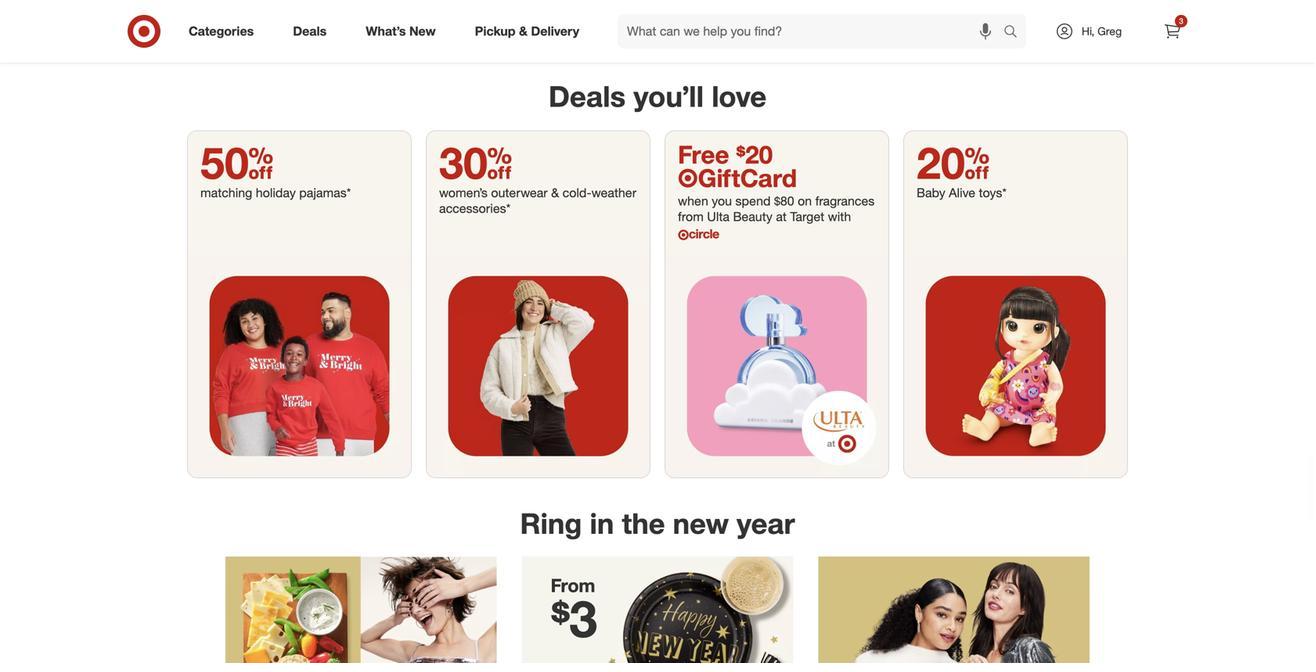 Task type: locate. For each thing, give the bounding box(es) containing it.
beauty
[[733, 209, 773, 224]]

pickup & delivery
[[475, 24, 580, 39]]

1 vertical spatial &
[[551, 185, 559, 201]]

deals down delivery
[[549, 79, 626, 113]]

with
[[828, 209, 851, 224]]

$20
[[736, 140, 773, 170]]

alive
[[949, 185, 976, 201]]

deals left "what's"
[[293, 24, 327, 39]]

&
[[519, 24, 528, 39], [551, 185, 559, 201]]

you'll
[[634, 79, 704, 113]]

deals for deals you'll love
[[549, 79, 626, 113]]

matching
[[200, 185, 252, 201]]

& right 'pickup' on the top left of page
[[519, 24, 528, 39]]

ring in the new year
[[520, 506, 795, 541]]

pickup
[[475, 24, 516, 39]]

women's
[[439, 185, 488, 201]]

deals inside deals link
[[293, 24, 327, 39]]

20 baby alive toys*
[[917, 136, 1007, 201]]

& left cold-
[[551, 185, 559, 201]]

search button
[[997, 14, 1035, 52]]

categories link
[[175, 14, 273, 49]]

50 matching holiday pajamas*
[[200, 136, 351, 201]]

search
[[997, 25, 1035, 40]]

0 horizontal spatial &
[[519, 24, 528, 39]]

3 link
[[1156, 14, 1190, 49]]

free
[[678, 140, 730, 170]]

ulta beauty at target image
[[666, 254, 889, 478]]

the
[[622, 506, 665, 541]]

from
[[551, 575, 596, 597]]

0 vertical spatial deals
[[293, 24, 327, 39]]

outerwear
[[491, 185, 548, 201]]

new
[[409, 24, 436, 39]]

year
[[737, 506, 795, 541]]

hi,
[[1082, 24, 1095, 38]]

deals
[[293, 24, 327, 39], [549, 79, 626, 113]]

1 horizontal spatial &
[[551, 185, 559, 201]]

pajamas*
[[299, 185, 351, 201]]

20
[[917, 136, 990, 189]]

deals for deals
[[293, 24, 327, 39]]

cold-
[[563, 185, 592, 201]]

fragrances
[[816, 193, 875, 209]]

you
[[712, 193, 732, 209]]

greg
[[1098, 24, 1122, 38]]

& inside 30 women's outerwear & cold-weather accessories*
[[551, 185, 559, 201]]

love
[[712, 79, 767, 113]]

1 horizontal spatial deals
[[549, 79, 626, 113]]

1 vertical spatial deals
[[549, 79, 626, 113]]

accessories*
[[439, 201, 511, 216]]

hi, greg
[[1082, 24, 1122, 38]]

new
[[673, 506, 729, 541]]

$80
[[775, 193, 795, 209]]

0 horizontal spatial deals
[[293, 24, 327, 39]]

what's
[[366, 24, 406, 39]]



Task type: describe. For each thing, give the bounding box(es) containing it.
toys*
[[979, 185, 1007, 201]]

spend
[[736, 193, 771, 209]]

target
[[791, 209, 825, 224]]

0 vertical spatial &
[[519, 24, 528, 39]]

¬giftcard
[[678, 163, 797, 193]]

circle
[[689, 226, 720, 242]]

baby
[[917, 185, 946, 201]]

ulta
[[707, 209, 730, 224]]

deals link
[[280, 14, 346, 49]]

30
[[439, 136, 512, 189]]

categories
[[189, 24, 254, 39]]

weather
[[592, 185, 637, 201]]

what's new
[[366, 24, 436, 39]]

delivery
[[531, 24, 580, 39]]

holiday
[[256, 185, 296, 201]]

$3
[[551, 588, 598, 649]]

pickup & delivery link
[[462, 14, 599, 49]]

What can we help you find? suggestions appear below search field
[[618, 14, 1008, 49]]

on
[[798, 193, 812, 209]]

50
[[200, 136, 274, 189]]

free $20 ¬giftcard when you spend $80 on fragrances from ulta beauty at target with circle
[[678, 140, 875, 242]]

from
[[678, 209, 704, 224]]

30 women's outerwear & cold-weather accessories*
[[439, 136, 637, 216]]

deals you'll love
[[549, 79, 767, 113]]

what's new link
[[353, 14, 456, 49]]

ring
[[520, 506, 582, 541]]

when
[[678, 193, 709, 209]]

at
[[776, 209, 787, 224]]

in
[[590, 506, 614, 541]]

3
[[1180, 16, 1184, 26]]



Task type: vqa. For each thing, say whether or not it's contained in the screenshot.
bottommost by
no



